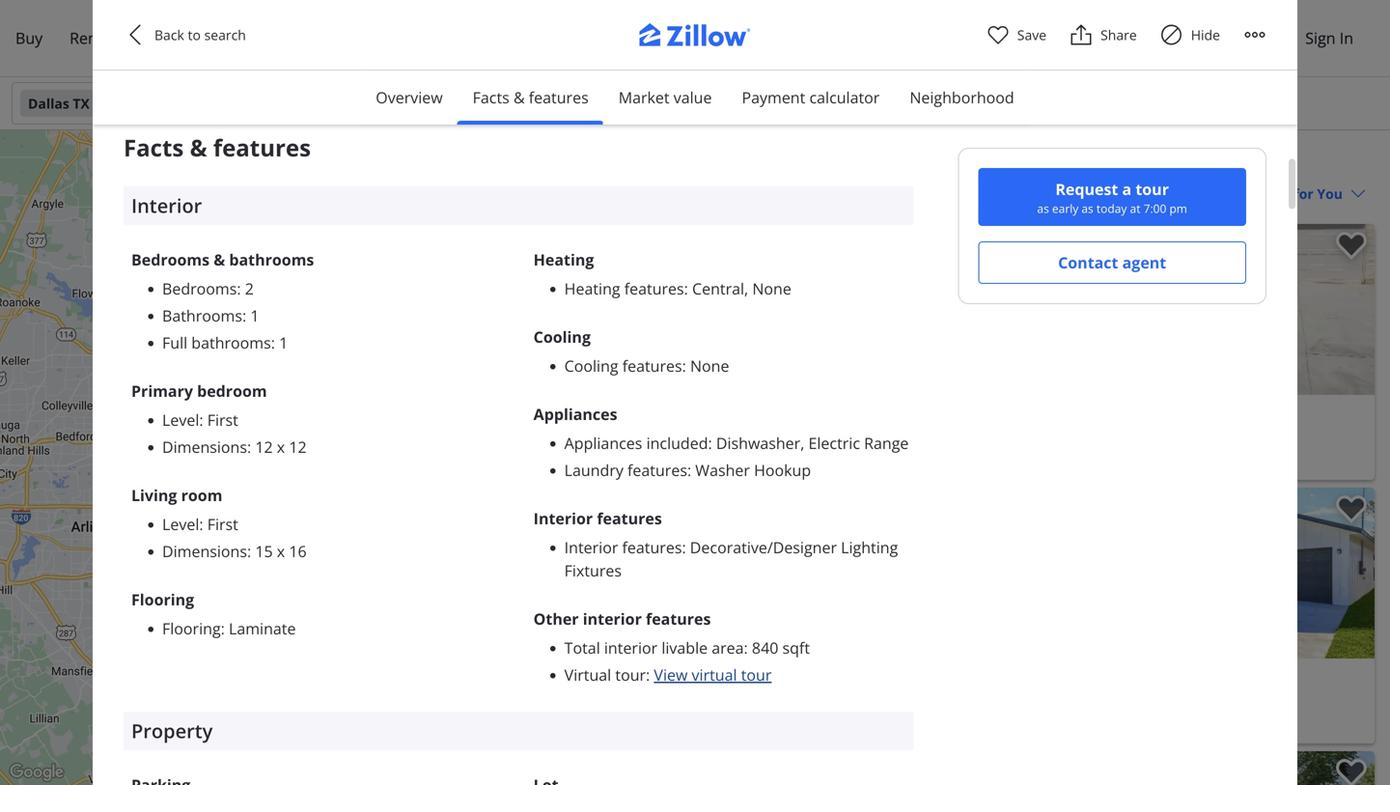 Task type: describe. For each thing, give the bounding box(es) containing it.
property images, use arrow keys to navigate, image 1 of 17 group
[[1032, 751, 1375, 785]]

tx left the 75236
[[841, 715, 856, 733]]

chevron right image inside the property images, use arrow keys to navigate, image 1 of 24 group
[[1342, 562, 1365, 585]]

0 vertical spatial appliances
[[534, 403, 618, 424]]

chevron left image inside 'property images, use arrow keys to navigate, image 1 of 16' group
[[1042, 298, 1065, 321]]

flooring flooring : laminate
[[131, 589, 296, 639]]

early
[[1052, 200, 1079, 216]]

manage rentals link
[[992, 16, 1134, 61]]

9433 winterset ave, dallas, tx 75232 image
[[1032, 224, 1375, 395]]

appliances appliances included : dishwasher, electric range laundry features : washer hookup
[[534, 403, 909, 480]]

-
[[834, 428, 838, 447]]

facts inside button
[[473, 87, 510, 108]]

livable
[[662, 637, 708, 658]]

rent link
[[56, 16, 116, 61]]

dimensions for room
[[162, 541, 247, 561]]

minus image
[[619, 738, 640, 758]]

16
[[289, 541, 307, 561]]

of
[[542, 773, 551, 785]]

virtual
[[692, 664, 737, 685]]

save this home image
[[1336, 495, 1367, 524]]

for
[[886, 428, 904, 447]]

dimensions for bedroom
[[162, 436, 247, 457]]

dishwasher,
[[716, 432, 805, 453]]

2 inside bedrooms & bathrooms bedrooms : 2 bathrooms : 1 full bathrooms : 1
[[245, 278, 254, 299]]

1 vertical spatial 1
[[279, 332, 288, 353]]

search
[[204, 26, 246, 44]]

1 vertical spatial cooling
[[565, 355, 619, 376]]

value
[[674, 87, 712, 108]]

interior for interior features
[[534, 508, 593, 529]]

1 vertical spatial heating
[[565, 278, 620, 299]]

back
[[154, 26, 184, 44]]

home loans
[[182, 28, 272, 48]]

property images, use arrow keys to navigate, image 1 of 24 group
[[1032, 488, 1375, 663]]

share image
[[1070, 23, 1093, 46]]

4457 reyna ave, dallas, tx 75236 link
[[689, 713, 1017, 736]]

save
[[1018, 26, 1047, 44]]

google image
[[5, 760, 69, 785]]

0 vertical spatial bedrooms
[[131, 249, 210, 270]]

75241
[[845, 451, 884, 470]]

: inside cooling cooling features : none
[[682, 355, 686, 376]]

plan
[[1163, 233, 1189, 249]]

$399,999
[[689, 664, 772, 691]]

& inside button
[[514, 87, 525, 108]]

calculator
[[810, 87, 880, 108]]

tx down -
[[826, 451, 842, 470]]

home
[[182, 28, 226, 48]]

other
[[534, 608, 579, 629]]

real
[[775, 149, 815, 175]]

0 horizontal spatial 1
[[250, 305, 259, 326]]

washer
[[696, 459, 750, 480]]

75236
[[860, 715, 898, 733]]

interior for interior features :
[[565, 537, 618, 557]]

interior features
[[534, 508, 662, 529]]

to
[[188, 26, 201, 44]]

1 vertical spatial bedrooms
[[162, 278, 237, 299]]

terms of use
[[513, 773, 569, 785]]

dallas, for ave,
[[796, 715, 837, 733]]

3 chevron down image from the left
[[841, 96, 857, 111]]

contact agent
[[1058, 252, 1167, 273]]

features inside the other interior features total interior livable area : 840 sqft virtual tour : view virtual tour
[[646, 608, 711, 629]]

0 vertical spatial interior
[[583, 608, 642, 629]]

1 chevron down image from the left
[[387, 96, 402, 111]]

1 ba
[[738, 428, 765, 447]]

dallas tx
[[28, 94, 90, 112]]

4457 reyna ave, dallas, tx 75236 image
[[682, 488, 1025, 659]]

dallas for dallas tx
[[28, 94, 69, 112]]

more image
[[1244, 23, 1267, 46]]

request a tour as early as today at 7:00 pm
[[1037, 179, 1188, 216]]

house
[[842, 428, 882, 447]]

full
[[162, 332, 187, 353]]

1 vertical spatial facts & features
[[124, 132, 311, 163]]

bds
[[701, 428, 724, 447]]

save button
[[987, 23, 1047, 46]]

dallas, for dr,
[[781, 451, 823, 470]]

400k
[[239, 542, 263, 557]]

primary bedroom level : first dimensions : 12 x 12
[[131, 380, 307, 457]]

view virtual tour link
[[654, 664, 772, 685]]

sqft inside main content
[[806, 428, 830, 447]]

ave,
[[766, 715, 792, 733]]

1 inside main content
[[738, 428, 746, 447]]

area
[[712, 637, 744, 658]]

first for room
[[207, 514, 238, 534]]

4457
[[689, 715, 720, 733]]

2 inside main content
[[689, 428, 697, 447]]

market value button
[[603, 70, 728, 125]]

for
[[973, 149, 1003, 175]]

1 horizontal spatial tour
[[741, 664, 772, 685]]

zillow logo image
[[618, 23, 772, 57]]

2 bds
[[689, 428, 724, 447]]

features inside appliances appliances included : dishwasher, electric range laundry features : washer hookup
[[628, 459, 687, 480]]

view
[[654, 664, 688, 685]]

included
[[647, 432, 708, 453]]

features inside cooling cooling features : none
[[623, 355, 682, 376]]

market value
[[619, 87, 712, 108]]

rent
[[70, 28, 103, 48]]

other interior features total interior livable area : 840 sqft virtual tour : view virtual tour
[[534, 608, 810, 685]]

0 vertical spatial chevron left image
[[124, 23, 147, 46]]

laundry
[[565, 459, 624, 480]]

primary
[[131, 380, 193, 401]]

0 horizontal spatial tour
[[615, 664, 646, 685]]

level for primary
[[162, 409, 199, 430]]

tx up the results
[[747, 149, 770, 175]]

335k link
[[183, 593, 221, 610]]

x for 12
[[277, 436, 285, 457]]

filters element
[[0, 77, 1390, 130]]

level for living
[[162, 514, 199, 534]]

electric
[[809, 432, 860, 453]]

sign
[[1306, 28, 1336, 48]]

neighborhood button
[[894, 70, 1030, 125]]

property images, use arrow keys to navigate, image 1 of 28 group
[[682, 751, 1025, 785]]

sale
[[1008, 149, 1046, 175]]

main content containing dallas tx real estate & homes for sale
[[666, 130, 1390, 785]]

5014
[[689, 451, 720, 470]]

a
[[1123, 179, 1132, 199]]

- house for sale
[[834, 428, 932, 447]]

1 vertical spatial flooring
[[162, 618, 221, 639]]

dallas tx real estate & homes for sale
[[686, 149, 1046, 175]]

hide image
[[1160, 23, 1184, 46]]

payment calculator button
[[727, 70, 895, 125]]

back to search
[[154, 26, 246, 44]]

: inside flooring flooring : laminate
[[221, 618, 225, 639]]

2,597 results
[[686, 183, 768, 202]]

0 vertical spatial cooling
[[534, 326, 591, 347]]

property images, use arrow keys to navigate, image 1 of 27 group
[[682, 488, 1025, 663]]

contact
[[1058, 252, 1119, 273]]

decorative/designer lighting fixtures
[[565, 537, 898, 581]]

: inside heating heating features : central, none
[[684, 278, 688, 299]]

hookup
[[754, 459, 811, 480]]



Task type: vqa. For each thing, say whether or not it's contained in the screenshot.
second Level from the top of the page
yes



Task type: locate. For each thing, give the bounding box(es) containing it.
help link
[[1230, 16, 1290, 61]]

1 vertical spatial chevron left image
[[1042, 298, 1065, 321]]

save this home button
[[970, 224, 1025, 278], [1321, 224, 1375, 278], [1321, 488, 1375, 542], [1321, 751, 1375, 785]]

none inside heating heating features : central, none
[[753, 278, 792, 299]]

x inside living room level : first dimensions : 15 x 16
[[277, 541, 285, 561]]

x inside primary bedroom level : first dimensions : 12 x 12
[[277, 436, 285, 457]]

15
[[255, 541, 273, 561]]

reyna
[[724, 715, 762, 733]]

1 horizontal spatial 840
[[780, 428, 803, 447]]

356k
[[303, 548, 328, 562]]

results
[[724, 183, 768, 202]]

chevron left image left back
[[124, 23, 147, 46]]

2 as from the left
[[1082, 200, 1094, 216]]

4457 reyna ave, dallas, tx 75236
[[689, 715, 898, 733]]

400k link
[[232, 541, 270, 558]]

living
[[131, 485, 177, 505]]

0 vertical spatial first
[[207, 409, 238, 430]]

rentals
[[1067, 28, 1120, 48]]

1 vertical spatial facts
[[124, 132, 184, 163]]

0 vertical spatial interior
[[131, 192, 202, 219]]

2 dimensions from the top
[[162, 541, 247, 561]]

0 horizontal spatial 2
[[245, 278, 254, 299]]

0 horizontal spatial 840
[[752, 637, 779, 658]]

1
[[250, 305, 259, 326], [279, 332, 288, 353], [738, 428, 746, 447]]

first inside living room level : first dimensions : 15 x 16
[[207, 514, 238, 534]]

0 vertical spatial x
[[277, 436, 285, 457]]

living room level : first dimensions : 15 x 16
[[131, 485, 307, 561]]

0 horizontal spatial chevron left image
[[124, 23, 147, 46]]

0 vertical spatial none
[[753, 278, 792, 299]]

1 horizontal spatial property images, use arrow keys to navigate, image 1 of 16 group
[[1032, 224, 1375, 399]]

skip link list tab list
[[360, 70, 1030, 126]]

flooring
[[131, 589, 194, 610], [162, 618, 221, 639]]

1 vertical spatial sqft
[[783, 637, 810, 658]]

first for bedroom
[[207, 409, 238, 430]]

dallas inside filters 'element'
[[28, 94, 69, 112]]

2 chevron down image from the left
[[510, 96, 525, 111]]

1 vertical spatial first
[[207, 514, 238, 534]]

chevron left image down contact at the top right of page
[[1042, 298, 1065, 321]]

2 vertical spatial interior
[[565, 537, 618, 557]]

flooring down '335k' link
[[162, 618, 221, 639]]

tour left view
[[615, 664, 646, 685]]

back to search link
[[124, 23, 268, 46]]

dallas down the "buy" link
[[28, 94, 69, 112]]

heart image
[[987, 23, 1010, 46]]

first down bedroom
[[207, 409, 238, 430]]

as down request at right
[[1082, 200, 1094, 216]]

x for 15
[[277, 541, 285, 561]]

2
[[245, 278, 254, 299], [689, 428, 697, 447]]

bathrooms up bathrooms
[[229, 249, 314, 270]]

0 vertical spatial facts & features
[[473, 87, 589, 108]]

facts & features inside button
[[473, 87, 589, 108]]

0 vertical spatial sqft
[[806, 428, 830, 447]]

0 horizontal spatial 12
[[255, 436, 273, 457]]

1 horizontal spatial chevron left image
[[1042, 298, 1065, 321]]

1 vertical spatial interior
[[604, 637, 658, 658]]

0 vertical spatial 2
[[245, 278, 254, 299]]

0 horizontal spatial property images, use arrow keys to navigate, image 1 of 16 group
[[682, 224, 1025, 395]]

use
[[553, 773, 569, 785]]

property
[[131, 717, 213, 744]]

1 x from the top
[[277, 436, 285, 457]]

total
[[565, 637, 600, 658]]

dimensions inside primary bedroom level : first dimensions : 12 x 12
[[162, 436, 247, 457]]

heating heating features : central, none
[[534, 249, 792, 299]]

as left early
[[1037, 200, 1049, 216]]

2 vertical spatial 1
[[738, 428, 746, 447]]

1 horizontal spatial facts & features
[[473, 87, 589, 108]]

0 vertical spatial dallas,
[[781, 451, 823, 470]]

tx down rent link
[[73, 94, 90, 112]]

facts & features
[[473, 87, 589, 108], [124, 132, 311, 163]]

1 vertical spatial bathrooms
[[191, 332, 271, 353]]

interior up total
[[583, 608, 642, 629]]

laminate
[[229, 618, 296, 639]]

dallas, right 'ave,'
[[796, 715, 837, 733]]

amazing
[[1048, 233, 1097, 249]]

1 vertical spatial 2
[[689, 428, 697, 447]]

5014 haas dr, dallas, tx 75241
[[689, 451, 884, 470]]

flooring down living room level : first dimensions : 15 x 16
[[131, 589, 194, 610]]

2 property images, use arrow keys to navigate, image 1 of 16 group from the left
[[1032, 224, 1375, 399]]

first down room
[[207, 514, 238, 534]]

1 first from the top
[[207, 409, 238, 430]]

1 vertical spatial dallas
[[686, 149, 742, 175]]

chevron right image for 9433 winterset ave, dallas, tx 75232 image
[[1342, 298, 1365, 321]]

1 vertical spatial interior
[[534, 508, 593, 529]]

5014 haas dr, dallas, tx 75241 image
[[682, 224, 1025, 395]]

0 vertical spatial level
[[162, 409, 199, 430]]

payment calculator
[[742, 87, 880, 108]]

sell link
[[116, 16, 168, 61]]

level
[[162, 409, 199, 430], [162, 514, 199, 534]]

request
[[1056, 179, 1119, 199]]

none right central,
[[753, 278, 792, 299]]

central,
[[692, 278, 749, 299]]

12
[[255, 436, 273, 457], [289, 436, 307, 457]]

tour inside request a tour as early as today at 7:00 pm
[[1136, 179, 1169, 199]]

1 horizontal spatial none
[[753, 278, 792, 299]]

level inside living room level : first dimensions : 15 x 16
[[162, 514, 199, 534]]

0 horizontal spatial facts
[[124, 132, 184, 163]]

first inside primary bedroom level : first dimensions : 12 x 12
[[207, 409, 238, 430]]

bathrooms down bathrooms
[[191, 332, 271, 353]]

none up bds
[[690, 355, 729, 376]]

advertise link
[[1134, 16, 1228, 61]]

dallas inside main content
[[686, 149, 742, 175]]

1 vertical spatial x
[[277, 541, 285, 561]]

sale
[[907, 428, 932, 447]]

1 vertical spatial none
[[690, 355, 729, 376]]

sqft right 'area'
[[783, 637, 810, 658]]

2 horizontal spatial tour
[[1136, 179, 1169, 199]]

overview
[[376, 87, 443, 108]]

room
[[181, 485, 222, 505]]

interior up view
[[604, 637, 658, 658]]

as
[[1037, 200, 1049, 216], [1082, 200, 1094, 216]]

x
[[277, 436, 285, 457], [277, 541, 285, 561]]

at
[[1130, 200, 1141, 216]]

tx inside filters 'element'
[[73, 94, 90, 112]]

335k
[[189, 594, 214, 609]]

840 inside the other interior features total interior livable area : 840 sqft virtual tour : view virtual tour
[[752, 637, 779, 658]]

sign in link
[[1292, 16, 1367, 61]]

chevron right image
[[992, 298, 1015, 321], [1342, 298, 1365, 321], [1342, 562, 1365, 585]]

dimensions up 335k
[[162, 541, 247, 561]]

1 horizontal spatial 12
[[289, 436, 307, 457]]

1 vertical spatial appliances
[[565, 432, 643, 453]]

1 horizontal spatial as
[[1082, 200, 1094, 216]]

interior
[[583, 608, 642, 629], [604, 637, 658, 658]]

main navigation
[[0, 0, 1390, 77]]

2 horizontal spatial chevron down image
[[841, 96, 857, 111]]

none
[[753, 278, 792, 299], [690, 355, 729, 376]]

2 x from the top
[[277, 541, 285, 561]]

contact agent button
[[978, 241, 1247, 284]]

840 inside main content
[[780, 428, 803, 447]]

0 vertical spatial 840
[[780, 428, 803, 447]]

tour up 7:00
[[1136, 179, 1169, 199]]

tour down 'area'
[[741, 664, 772, 685]]

map region
[[0, 0, 896, 785]]

5014 haas dr, dallas, tx 75241 link
[[689, 449, 1017, 472]]

terms of use link
[[513, 773, 569, 785]]

level down primary
[[162, 409, 199, 430]]

& inside main content
[[883, 149, 897, 175]]

1 vertical spatial dimensions
[[162, 541, 247, 561]]

0 horizontal spatial facts & features
[[124, 132, 311, 163]]

features inside facts & features button
[[529, 87, 589, 108]]

features
[[529, 87, 589, 108], [213, 132, 311, 163], [624, 278, 684, 299], [623, 355, 682, 376], [628, 459, 687, 480], [597, 508, 662, 529], [622, 537, 682, 557], [646, 608, 711, 629]]

dr,
[[759, 451, 778, 470]]

sqft inside the other interior features total interior livable area : 840 sqft virtual tour : view virtual tour
[[783, 637, 810, 658]]

sell
[[130, 28, 155, 48]]

sqft left -
[[806, 428, 830, 447]]

2 level from the top
[[162, 514, 199, 534]]

1 property images, use arrow keys to navigate, image 1 of 16 group from the left
[[682, 224, 1025, 395]]

1 horizontal spatial facts
[[473, 87, 510, 108]]

advertise
[[1147, 28, 1214, 48]]

terms
[[513, 773, 540, 785]]

fixtures
[[565, 560, 622, 581]]

dallas up 2,597
[[686, 149, 742, 175]]

0 horizontal spatial none
[[690, 355, 729, 376]]

range
[[864, 432, 909, 453]]

1610 marfa ave, dallas, tx 75216 image
[[1032, 488, 1375, 659]]

1 vertical spatial dallas,
[[796, 715, 837, 733]]

1 horizontal spatial 2
[[689, 428, 697, 447]]

2 first from the top
[[207, 514, 238, 534]]

buy
[[15, 28, 43, 48]]

1 horizontal spatial dallas
[[686, 149, 742, 175]]

level down room
[[162, 514, 199, 534]]

1 vertical spatial level
[[162, 514, 199, 534]]

0 horizontal spatial chevron down image
[[387, 96, 402, 111]]

840 up 5014 haas dr, dallas, tx 75241
[[780, 428, 803, 447]]

none inside cooling cooling features : none
[[690, 355, 729, 376]]

840 right 'area'
[[752, 637, 779, 658]]

0 vertical spatial flooring
[[131, 589, 194, 610]]

bedrooms & bathrooms bedrooms : 2 bathrooms : 1 full bathrooms : 1
[[131, 249, 314, 353]]

features inside heating heating features : central, none
[[624, 278, 684, 299]]

0 vertical spatial bathrooms
[[229, 249, 314, 270]]

dimensions up room
[[162, 436, 247, 457]]

dimensions inside living room level : first dimensions : 15 x 16
[[162, 541, 247, 561]]

decorative/designer
[[690, 537, 837, 557]]

:
[[237, 278, 241, 299], [684, 278, 688, 299], [242, 305, 246, 326], [271, 332, 275, 353], [682, 355, 686, 376], [199, 409, 203, 430], [708, 432, 712, 453], [247, 436, 251, 457], [687, 459, 692, 480], [199, 514, 203, 534], [682, 537, 686, 557], [247, 541, 251, 561], [221, 618, 225, 639], [744, 637, 748, 658], [646, 664, 650, 685]]

interior for interior
[[131, 192, 202, 219]]

& inside bedrooms & bathrooms bedrooms : 2 bathrooms : 1 full bathrooms : 1
[[214, 249, 225, 270]]

estate
[[820, 149, 878, 175]]

virtual
[[565, 664, 611, 685]]

homes
[[902, 149, 968, 175]]

help
[[1243, 28, 1277, 48]]

level inside primary bedroom level : first dimensions : 12 x 12
[[162, 409, 199, 430]]

356k link
[[297, 546, 335, 564]]

chevron right image for 5014 haas dr, dallas, tx 75241 "image"
[[992, 298, 1015, 321]]

0 vertical spatial dallas
[[28, 94, 69, 112]]

market
[[619, 87, 670, 108]]

main content
[[666, 130, 1390, 785]]

chevron down image
[[387, 96, 402, 111], [510, 96, 525, 111], [841, 96, 857, 111]]

1 horizontal spatial chevron down image
[[510, 96, 525, 111]]

share
[[1101, 26, 1137, 44]]

today
[[1097, 200, 1127, 216]]

agent
[[1123, 252, 1167, 273]]

overview button
[[360, 70, 458, 125]]

1 level from the top
[[162, 409, 199, 430]]

save this home image
[[986, 232, 1017, 260], [1336, 232, 1367, 260], [1336, 759, 1367, 785]]

2 12 from the left
[[289, 436, 307, 457]]

0 vertical spatial facts
[[473, 87, 510, 108]]

dallas for dallas tx real estate & homes for sale
[[686, 149, 742, 175]]

manage rentals
[[1005, 28, 1120, 48]]

1 vertical spatial 840
[[752, 637, 779, 658]]

dallas,
[[781, 451, 823, 470], [796, 715, 837, 733]]

property images, use arrow keys to navigate, image 1 of 16 group
[[682, 224, 1025, 395], [1032, 224, 1375, 399]]

dallas, down 840 sqft
[[781, 451, 823, 470]]

2 horizontal spatial 1
[[738, 428, 746, 447]]

2,597
[[686, 183, 720, 202]]

840
[[780, 428, 803, 447], [752, 637, 779, 658]]

0 vertical spatial heating
[[534, 249, 594, 270]]

floor
[[1132, 233, 1160, 249]]

1 horizontal spatial 1
[[279, 332, 288, 353]]

chevron left image
[[124, 23, 147, 46], [1042, 298, 1065, 321]]

manage
[[1005, 28, 1063, 48]]

haas
[[724, 451, 755, 470]]

0 vertical spatial dimensions
[[162, 436, 247, 457]]

0 horizontal spatial as
[[1037, 200, 1049, 216]]

chevron down image
[[691, 96, 707, 111], [958, 96, 974, 111], [1351, 186, 1366, 201], [571, 744, 584, 758]]

hide
[[1191, 26, 1221, 44]]

1 as from the left
[[1037, 200, 1049, 216]]

first
[[207, 409, 238, 430], [207, 514, 238, 534]]

1 dimensions from the top
[[162, 436, 247, 457]]

1 12 from the left
[[255, 436, 273, 457]]

0 vertical spatial 1
[[250, 305, 259, 326]]

0 horizontal spatial dallas
[[28, 94, 69, 112]]



